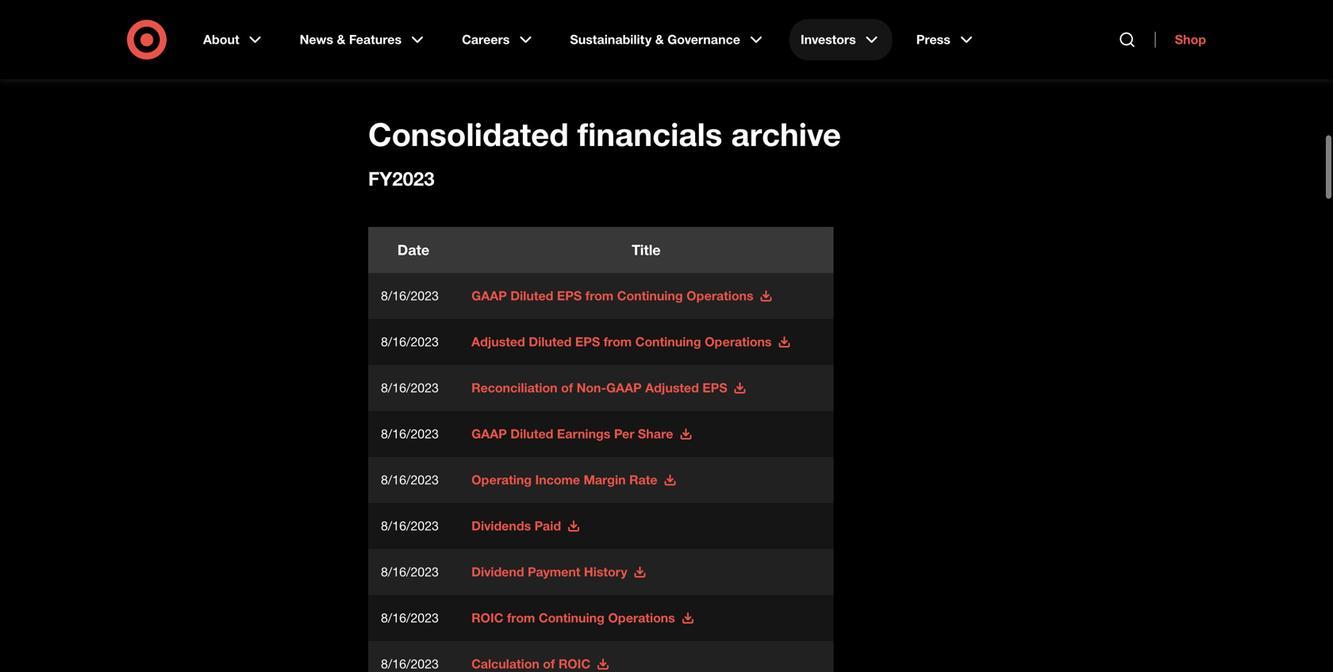 Task type: locate. For each thing, give the bounding box(es) containing it.
&
[[337, 32, 346, 47], [656, 32, 664, 47]]

1 vertical spatial roic
[[559, 650, 591, 666]]

press link
[[906, 19, 988, 60]]

roic from continuing operations link
[[472, 604, 694, 620]]

& for governance
[[656, 32, 664, 47]]

eps for gaap
[[557, 282, 582, 297]]

0 vertical spatial of
[[561, 374, 573, 389]]

adjusted
[[472, 328, 525, 343], [646, 374, 699, 389]]

governance
[[668, 32, 741, 47]]

2 & from the left
[[656, 32, 664, 47]]

operations for adjusted diluted eps from continuing operations
[[705, 328, 772, 343]]

roic down roic from continuing operations
[[559, 650, 591, 666]]

news & features link
[[289, 19, 438, 60]]

0 vertical spatial diluted
[[511, 282, 554, 297]]

1 horizontal spatial roic
[[559, 650, 591, 666]]

continuing
[[617, 282, 683, 297], [636, 328, 702, 343], [539, 604, 605, 620]]

2 vertical spatial gaap
[[472, 420, 507, 435]]

of
[[561, 374, 573, 389], [543, 650, 555, 666]]

0 vertical spatial continuing
[[617, 282, 683, 297]]

from up the calculation of roic
[[507, 604, 535, 620]]

2 vertical spatial from
[[507, 604, 535, 620]]

rate
[[630, 466, 658, 481]]

1 vertical spatial of
[[543, 650, 555, 666]]

operating
[[472, 466, 532, 481]]

0 horizontal spatial of
[[543, 650, 555, 666]]

0 vertical spatial eps
[[557, 282, 582, 297]]

continuing down 'dividend payment history' link
[[539, 604, 605, 620]]

1 vertical spatial diluted
[[529, 328, 572, 343]]

fy2023
[[368, 161, 435, 184]]

dividends
[[472, 512, 531, 528]]

0 horizontal spatial adjusted
[[472, 328, 525, 343]]

1 8/16/2023 from the top
[[381, 282, 439, 297]]

& right news
[[337, 32, 346, 47]]

0 vertical spatial from
[[586, 282, 614, 297]]

reconciliation of non-gaap adjusted eps link
[[472, 374, 747, 390]]

shop
[[1175, 32, 1207, 47]]

gaap diluted eps from continuing operations
[[472, 282, 754, 297]]

eps
[[557, 282, 582, 297], [575, 328, 600, 343], [703, 374, 728, 389]]

dividend payment history link
[[472, 558, 647, 574]]

1 vertical spatial adjusted
[[646, 374, 699, 389]]

adjusted up reconciliation
[[472, 328, 525, 343]]

1 vertical spatial operations
[[705, 328, 772, 343]]

operating income margin rate link
[[472, 466, 677, 482]]

financials
[[578, 108, 723, 147]]

0 vertical spatial roic
[[472, 604, 504, 620]]

diluted for gaap diluted earnings per share
[[511, 420, 554, 435]]

from down gaap diluted eps from continuing operations link
[[604, 328, 632, 343]]

gaap diluted earnings per share
[[472, 420, 674, 435]]

continuing down title
[[617, 282, 683, 297]]

reconciliation
[[472, 374, 558, 389]]

diluted
[[511, 282, 554, 297], [529, 328, 572, 343], [511, 420, 554, 435]]

reconciliation of non-gaap adjusted eps
[[472, 374, 728, 389]]

0 vertical spatial gaap
[[472, 282, 507, 297]]

0 horizontal spatial &
[[337, 32, 346, 47]]

from up adjusted diluted eps from continuing operations
[[586, 282, 614, 297]]

roic down dividend at the left bottom of page
[[472, 604, 504, 620]]

0 vertical spatial operations
[[687, 282, 754, 297]]

4 8/16/2023 from the top
[[381, 420, 439, 435]]

& for features
[[337, 32, 346, 47]]

consolidated
[[368, 108, 569, 147]]

calculation of roic
[[472, 650, 591, 666]]

investors link
[[790, 19, 893, 60]]

gaap for gaap diluted eps from continuing operations
[[472, 282, 507, 297]]

2 vertical spatial diluted
[[511, 420, 554, 435]]

from
[[586, 282, 614, 297], [604, 328, 632, 343], [507, 604, 535, 620]]

operations
[[687, 282, 754, 297], [705, 328, 772, 343], [608, 604, 675, 620]]

shop link
[[1156, 32, 1207, 48]]

0 vertical spatial adjusted
[[472, 328, 525, 343]]

roic inside calculation of roic link
[[559, 650, 591, 666]]

of left non-
[[561, 374, 573, 389]]

1 & from the left
[[337, 32, 346, 47]]

8 8/16/2023 from the top
[[381, 604, 439, 620]]

gaap for gaap diluted earnings per share
[[472, 420, 507, 435]]

adjusted diluted eps from continuing operations link
[[472, 328, 791, 344]]

1 vertical spatial from
[[604, 328, 632, 343]]

1 horizontal spatial &
[[656, 32, 664, 47]]

5 8/16/2023 from the top
[[381, 466, 439, 481]]

1 horizontal spatial of
[[561, 374, 573, 389]]

& left governance
[[656, 32, 664, 47]]

consolidated financials archive
[[368, 108, 842, 147]]

1 vertical spatial eps
[[575, 328, 600, 343]]

1 vertical spatial gaap
[[607, 374, 642, 389]]

of right calculation
[[543, 650, 555, 666]]

features
[[349, 32, 402, 47]]

2 vertical spatial continuing
[[539, 604, 605, 620]]

roic
[[472, 604, 504, 620], [559, 650, 591, 666]]

& inside sustainability & governance "link"
[[656, 32, 664, 47]]

calculation of roic link
[[472, 650, 610, 666]]

8/16/2023
[[381, 282, 439, 297], [381, 328, 439, 343], [381, 374, 439, 389], [381, 420, 439, 435], [381, 466, 439, 481], [381, 512, 439, 528], [381, 558, 439, 574], [381, 604, 439, 620], [381, 650, 439, 666]]

1 vertical spatial continuing
[[636, 328, 702, 343]]

adjusted up share
[[646, 374, 699, 389]]

& inside news & features 'link'
[[337, 32, 346, 47]]

9 8/16/2023 from the top
[[381, 650, 439, 666]]

1 horizontal spatial adjusted
[[646, 374, 699, 389]]

continuing down gaap diluted eps from continuing operations link
[[636, 328, 702, 343]]

2 8/16/2023 from the top
[[381, 328, 439, 343]]

6 8/16/2023 from the top
[[381, 512, 439, 528]]

7 8/16/2023 from the top
[[381, 558, 439, 574]]

gaap
[[472, 282, 507, 297], [607, 374, 642, 389], [472, 420, 507, 435]]

3 8/16/2023 from the top
[[381, 374, 439, 389]]

title
[[632, 235, 661, 252]]

about
[[203, 32, 239, 47]]

operations for gaap diluted eps from continuing operations
[[687, 282, 754, 297]]

dividends paid link
[[472, 512, 580, 528]]

news & features
[[300, 32, 402, 47]]

2 vertical spatial operations
[[608, 604, 675, 620]]

0 horizontal spatial roic
[[472, 604, 504, 620]]



Task type: describe. For each thing, give the bounding box(es) containing it.
calculation
[[472, 650, 540, 666]]

continuing for adjusted diluted eps from continuing operations
[[636, 328, 702, 343]]

payment
[[528, 558, 581, 574]]

from for gaap
[[586, 282, 614, 297]]

8/16/2023 for operating income margin rate
[[381, 466, 439, 481]]

roic from continuing operations
[[472, 604, 675, 620]]

income
[[536, 466, 580, 481]]

careers
[[462, 32, 510, 47]]

archive
[[732, 108, 842, 147]]

continuing for gaap diluted eps from continuing operations
[[617, 282, 683, 297]]

dividends paid
[[472, 512, 561, 528]]

gaap diluted earnings per share link
[[472, 420, 693, 436]]

share
[[638, 420, 674, 435]]

careers link
[[451, 19, 546, 60]]

date
[[398, 235, 430, 252]]

8/16/2023 for gaap diluted earnings per share
[[381, 420, 439, 435]]

press
[[917, 32, 951, 47]]

eps for adjusted
[[575, 328, 600, 343]]

dividend
[[472, 558, 524, 574]]

paid
[[535, 512, 561, 528]]

sustainability & governance link
[[559, 19, 777, 60]]

news
[[300, 32, 333, 47]]

non-
[[577, 374, 607, 389]]

diluted for adjusted diluted eps from continuing operations
[[529, 328, 572, 343]]

earnings
[[557, 420, 611, 435]]

8/16/2023 for roic from continuing operations
[[381, 604, 439, 620]]

history
[[584, 558, 628, 574]]

dividend payment history
[[472, 558, 628, 574]]

about link
[[192, 19, 276, 60]]

2 vertical spatial eps
[[703, 374, 728, 389]]

investors
[[801, 32, 856, 47]]

operating income margin rate
[[472, 466, 658, 481]]

roic inside the 'roic from continuing operations' link
[[472, 604, 504, 620]]

8/16/2023 for adjusted diluted eps from continuing operations
[[381, 328, 439, 343]]

8/16/2023 for dividend payment history
[[381, 558, 439, 574]]

sustainability
[[570, 32, 652, 47]]

sustainability & governance
[[570, 32, 741, 47]]

adjusted diluted eps from continuing operations
[[472, 328, 772, 343]]

margin
[[584, 466, 626, 481]]

from for adjusted
[[604, 328, 632, 343]]

8/16/2023 for calculation of roic
[[381, 650, 439, 666]]

diluted for gaap diluted eps from continuing operations
[[511, 282, 554, 297]]

of for calculation
[[543, 650, 555, 666]]

8/16/2023 for gaap diluted eps from continuing operations
[[381, 282, 439, 297]]

per
[[614, 420, 635, 435]]

8/16/2023 for dividends paid
[[381, 512, 439, 528]]

of for reconciliation
[[561, 374, 573, 389]]

gaap diluted eps from continuing operations link
[[472, 282, 773, 298]]

8/16/2023 for reconciliation of non-gaap adjusted eps
[[381, 374, 439, 389]]



Task type: vqa. For each thing, say whether or not it's contained in the screenshot.
While
no



